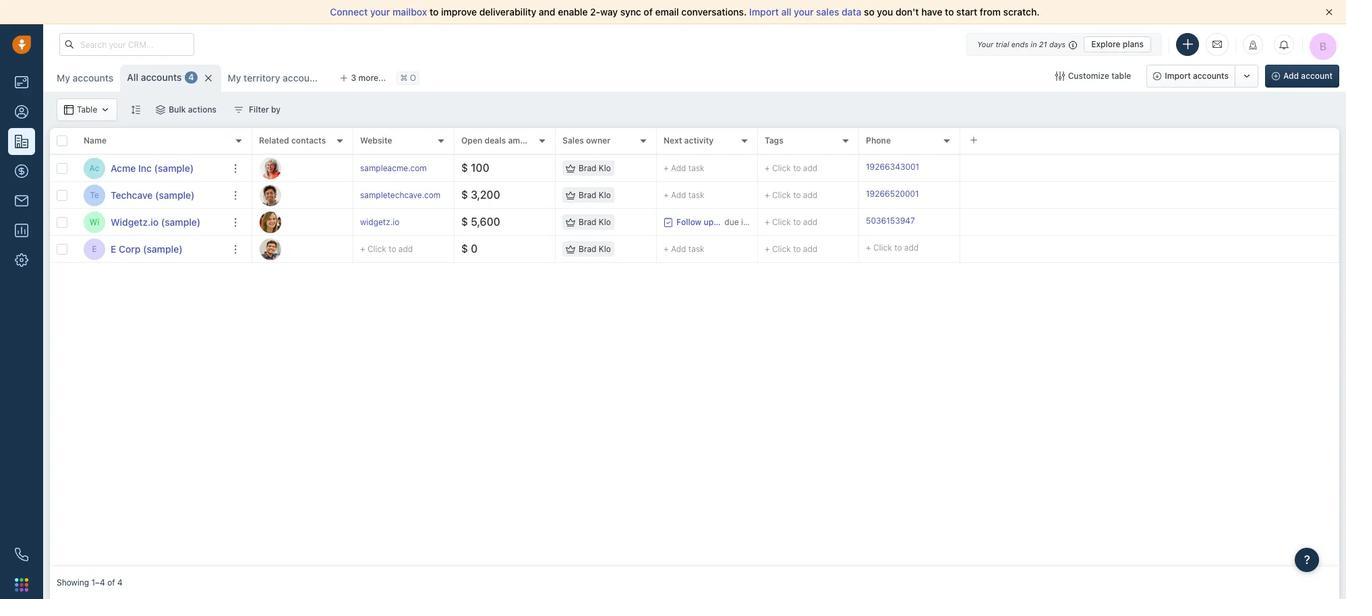 Task type: describe. For each thing, give the bounding box(es) containing it.
import accounts button
[[1147, 65, 1236, 88]]

3 more...
[[351, 73, 386, 83]]

100
[[471, 162, 490, 174]]

1 horizontal spatial of
[[644, 6, 653, 18]]

name row
[[50, 128, 252, 155]]

2
[[751, 217, 755, 227]]

row group containing $ 100
[[252, 155, 1340, 263]]

what's new image
[[1249, 40, 1259, 50]]

contacts
[[291, 136, 326, 146]]

brad klo for $ 0
[[579, 244, 611, 254]]

name
[[84, 136, 107, 146]]

sampletechcave.com link
[[360, 190, 441, 200]]

activity
[[685, 136, 714, 146]]

21
[[1040, 39, 1048, 48]]

sampletechcave.com
[[360, 190, 441, 200]]

phone
[[866, 136, 891, 146]]

+ click to add for 5,600
[[765, 217, 818, 227]]

press space to select this row. row containing $ 0
[[252, 236, 1340, 263]]

brad klo for $ 100
[[579, 163, 611, 173]]

Search your CRM... text field
[[59, 33, 194, 56]]

sampleacme.com
[[360, 163, 427, 173]]

my accounts
[[57, 72, 114, 84]]

(sample) down name column header
[[154, 162, 194, 174]]

(sample) down widgetz.io (sample) link
[[143, 243, 183, 255]]

(sample) up widgetz.io (sample)
[[155, 189, 195, 201]]

my territory accounts
[[228, 72, 324, 84]]

19266520001
[[866, 189, 920, 199]]

+ click to add for 100
[[765, 163, 818, 173]]

import all your sales data link
[[750, 6, 865, 18]]

techcave (sample)
[[111, 189, 195, 201]]

$ 0
[[462, 243, 478, 255]]

2 your from the left
[[794, 6, 814, 18]]

+ add task for $ 0
[[664, 244, 705, 254]]

widgetz.io
[[360, 217, 400, 227]]

customize table button
[[1047, 65, 1141, 88]]

acme inc (sample) link
[[111, 162, 194, 175]]

1–4
[[91, 579, 105, 589]]

so
[[865, 6, 875, 18]]

$ 3,200
[[462, 189, 501, 201]]

add for 3,200
[[804, 190, 818, 200]]

cell for $ 5,600
[[961, 209, 1340, 236]]

19266343001
[[866, 162, 920, 172]]

e corp (sample) link
[[111, 243, 183, 256]]

add inside the "add account" button
[[1284, 71, 1300, 81]]

task for $ 100
[[689, 163, 705, 173]]

5036153947
[[866, 216, 916, 226]]

j image
[[260, 212, 281, 233]]

container_wx8msf4aqz5i3rn1 image inside the filter by button
[[234, 105, 244, 115]]

3 more... button
[[332, 69, 394, 88]]

click for $ 3,200
[[773, 190, 791, 200]]

filter
[[249, 105, 269, 115]]

freshworks switcher image
[[15, 579, 28, 592]]

sampleacme.com link
[[360, 163, 427, 173]]

widgetz.io (sample) link
[[111, 216, 201, 229]]

sync
[[621, 6, 642, 18]]

$ 5,600
[[462, 216, 501, 228]]

bulk
[[169, 105, 186, 115]]

deliverability
[[480, 6, 537, 18]]

container_wx8msf4aqz5i3rn1 image inside table dropdown button
[[101, 105, 110, 115]]

klo for $ 0
[[599, 244, 611, 254]]

sales
[[817, 6, 840, 18]]

$ 100
[[462, 162, 490, 174]]

your
[[978, 39, 994, 48]]

start
[[957, 6, 978, 18]]

0 vertical spatial days
[[1050, 39, 1066, 48]]

ends
[[1012, 39, 1029, 48]]

brad for 5,600
[[579, 217, 597, 227]]

0
[[471, 243, 478, 255]]

container_wx8msf4aqz5i3rn1 image inside table dropdown button
[[64, 105, 74, 115]]

e for e
[[92, 244, 97, 254]]

phone image
[[15, 549, 28, 562]]

next
[[664, 136, 683, 146]]

connect your mailbox link
[[330, 6, 430, 18]]

my for my accounts
[[57, 72, 70, 84]]

data
[[842, 6, 862, 18]]

klo for $ 3,200
[[599, 190, 611, 200]]

explore plans link
[[1085, 36, 1152, 52]]

3,200
[[471, 189, 501, 201]]

acme
[[111, 162, 136, 174]]

corp
[[119, 243, 141, 255]]

row group containing acme inc (sample)
[[50, 155, 252, 263]]

don't
[[896, 6, 920, 18]]

customize table
[[1069, 71, 1132, 81]]

add account
[[1284, 71, 1333, 81]]

add for $ 100
[[671, 163, 687, 173]]

acme inc (sample)
[[111, 162, 194, 174]]

1 your from the left
[[370, 6, 390, 18]]

by
[[271, 105, 281, 115]]

showing 1–4 of 4
[[57, 579, 123, 589]]

1 horizontal spatial in
[[1031, 39, 1038, 48]]

task for $ 3,200
[[689, 190, 705, 200]]

add for 5,600
[[804, 217, 818, 227]]

add for 0
[[804, 244, 818, 254]]

plans
[[1123, 39, 1145, 49]]

+ add task for $ 100
[[664, 163, 705, 173]]

3
[[351, 73, 356, 83]]

$ for $ 3,200
[[462, 189, 468, 201]]

5,600
[[471, 216, 501, 228]]

inc
[[138, 162, 152, 174]]

actions
[[188, 105, 217, 115]]



Task type: vqa. For each thing, say whether or not it's contained in the screenshot.
leftmost days
yes



Task type: locate. For each thing, give the bounding box(es) containing it.
+ click to add down widgetz.io
[[360, 244, 413, 254]]

click for $ 100
[[773, 163, 791, 173]]

3 brad klo from the top
[[579, 217, 611, 227]]

accounts up table
[[73, 72, 114, 84]]

$ left 100 at the left of page
[[462, 162, 468, 174]]

filter by
[[249, 105, 281, 115]]

4 brad klo from the top
[[579, 244, 611, 254]]

1 klo from the top
[[599, 163, 611, 173]]

1 + add task from the top
[[664, 163, 705, 173]]

brad klo for $ 3,200
[[579, 190, 611, 200]]

click down widgetz.io
[[368, 244, 387, 254]]

$ left 5,600
[[462, 216, 468, 228]]

send email image
[[1213, 39, 1223, 50]]

1 task from the top
[[689, 163, 705, 173]]

2 + add task from the top
[[664, 190, 705, 200]]

0 vertical spatial of
[[644, 6, 653, 18]]

related
[[259, 136, 289, 146]]

1 $ from the top
[[462, 162, 468, 174]]

$ for $ 100
[[462, 162, 468, 174]]

you
[[878, 6, 894, 18]]

2 vertical spatial task
[[689, 244, 705, 254]]

2 row group from the left
[[252, 155, 1340, 263]]

owner
[[586, 136, 611, 146]]

brad klo
[[579, 163, 611, 173], [579, 190, 611, 200], [579, 217, 611, 227], [579, 244, 611, 254]]

+ click to add for 0
[[765, 244, 818, 254]]

way
[[601, 6, 618, 18]]

e for e corp (sample)
[[111, 243, 116, 255]]

(sample) down techcave (sample) link
[[161, 216, 201, 228]]

2 cell from the top
[[961, 182, 1340, 209]]

tags
[[765, 136, 784, 146]]

accounts down send email image
[[1194, 71, 1230, 81]]

of right sync at the top of page
[[644, 6, 653, 18]]

sales
[[563, 136, 584, 146]]

+
[[664, 163, 669, 173], [765, 163, 770, 173], [664, 190, 669, 200], [765, 190, 770, 200], [765, 217, 770, 227], [866, 243, 872, 253], [664, 244, 669, 254], [360, 244, 365, 254], [765, 244, 770, 254]]

+ click to add down 5036153947 link
[[866, 243, 919, 253]]

3 klo from the top
[[599, 217, 611, 227]]

0 horizontal spatial import
[[750, 6, 779, 18]]

$ left 0 on the left top of the page
[[462, 243, 468, 255]]

1 vertical spatial import
[[1166, 71, 1192, 81]]

open
[[462, 136, 483, 146]]

press space to select this row. row containing widgetz.io (sample)
[[50, 209, 252, 236]]

$ for $ 5,600
[[462, 216, 468, 228]]

my for my territory accounts
[[228, 72, 241, 84]]

add for $ 3,200
[[671, 190, 687, 200]]

4 brad from the top
[[579, 244, 597, 254]]

click for $ 5,600
[[773, 217, 791, 227]]

cell for $ 3,200
[[961, 182, 1340, 209]]

1 horizontal spatial e
[[111, 243, 116, 255]]

connect
[[330, 6, 368, 18]]

brad for 100
[[579, 163, 597, 173]]

2 brad klo from the top
[[579, 190, 611, 200]]

cell for $ 0
[[961, 236, 1340, 263]]

o
[[410, 73, 416, 83]]

grid containing $ 100
[[50, 127, 1340, 568]]

my accounts button
[[50, 65, 120, 92], [57, 72, 114, 84]]

explore
[[1092, 39, 1121, 49]]

ac
[[89, 163, 99, 173]]

add for 100
[[804, 163, 818, 173]]

2 my from the left
[[228, 72, 241, 84]]

your
[[370, 6, 390, 18], [794, 6, 814, 18]]

press space to select this row. row containing $ 100
[[252, 155, 1340, 182]]

improve
[[441, 6, 477, 18]]

0 vertical spatial in
[[1031, 39, 1038, 48]]

l image
[[260, 158, 281, 179]]

wi
[[89, 217, 100, 227]]

1 vertical spatial in
[[742, 217, 748, 227]]

explore plans
[[1092, 39, 1145, 49]]

brad klo for $ 5,600
[[579, 217, 611, 227]]

style_myh0__igzzd8unmi image
[[131, 105, 141, 114]]

1 brad from the top
[[579, 163, 597, 173]]

conversations.
[[682, 6, 747, 18]]

2 vertical spatial + add task
[[664, 244, 705, 254]]

days right 21
[[1050, 39, 1066, 48]]

3 cell from the top
[[961, 209, 1340, 236]]

close image
[[1327, 9, 1333, 16]]

row group
[[50, 155, 252, 263], [252, 155, 1340, 263]]

$ left 3,200
[[462, 189, 468, 201]]

import accounts
[[1166, 71, 1230, 81]]

import inside button
[[1166, 71, 1192, 81]]

2 klo from the top
[[599, 190, 611, 200]]

3 + add task from the top
[[664, 244, 705, 254]]

+ click to add down tags
[[765, 163, 818, 173]]

widgetz.io
[[111, 216, 159, 228]]

1 vertical spatial of
[[107, 579, 115, 589]]

grid
[[50, 127, 1340, 568]]

5036153947 link
[[866, 215, 916, 230]]

1 cell from the top
[[961, 155, 1340, 182]]

mailbox
[[393, 6, 427, 18]]

1 horizontal spatial import
[[1166, 71, 1192, 81]]

import accounts group
[[1147, 65, 1259, 88]]

container_wx8msf4aqz5i3rn1 image
[[1056, 72, 1065, 81], [101, 105, 110, 115], [156, 105, 166, 115], [566, 164, 576, 173], [566, 191, 576, 200], [566, 218, 576, 227]]

+ click to add right '2'
[[765, 217, 818, 227]]

task for $ 0
[[689, 244, 705, 254]]

0 vertical spatial import
[[750, 6, 779, 18]]

e left corp
[[111, 243, 116, 255]]

widgetz.io link
[[360, 217, 400, 227]]

bulk actions button
[[147, 99, 225, 121]]

accounts for my
[[73, 72, 114, 84]]

scratch.
[[1004, 6, 1040, 18]]

showing
[[57, 579, 89, 589]]

all accounts 4
[[127, 72, 194, 83]]

+ click to add up due in 2 days
[[765, 190, 818, 200]]

+ click to add
[[765, 163, 818, 173], [765, 190, 818, 200], [765, 217, 818, 227], [866, 243, 919, 253], [360, 244, 413, 254], [765, 244, 818, 254]]

⌘
[[400, 73, 408, 83]]

table
[[1112, 71, 1132, 81]]

bulk actions
[[169, 105, 217, 115]]

deals
[[485, 136, 506, 146]]

4 inside all accounts 4
[[189, 72, 194, 83]]

0 horizontal spatial your
[[370, 6, 390, 18]]

phone element
[[8, 542, 35, 569]]

0 horizontal spatial in
[[742, 217, 748, 227]]

+ click to add for 3,200
[[765, 190, 818, 200]]

table button
[[57, 99, 118, 121]]

3 brad from the top
[[579, 217, 597, 227]]

container_wx8msf4aqz5i3rn1 image inside the customize table button
[[1056, 72, 1065, 81]]

4 $ from the top
[[462, 243, 468, 255]]

your left mailbox
[[370, 6, 390, 18]]

your trial ends in 21 days
[[978, 39, 1066, 48]]

sales owner
[[563, 136, 611, 146]]

add
[[804, 163, 818, 173], [804, 190, 818, 200], [804, 217, 818, 227], [905, 243, 919, 253], [399, 244, 413, 254], [804, 244, 818, 254]]

19266520001 link
[[866, 188, 920, 203]]

press space to select this row. row
[[50, 155, 252, 182], [252, 155, 1340, 182], [50, 182, 252, 209], [252, 182, 1340, 209], [50, 209, 252, 236], [252, 209, 1340, 236], [50, 236, 252, 263], [252, 236, 1340, 263]]

0 vertical spatial task
[[689, 163, 705, 173]]

0 horizontal spatial days
[[758, 217, 776, 227]]

accounts
[[1194, 71, 1230, 81], [141, 72, 182, 83], [73, 72, 114, 84], [283, 72, 324, 84]]

0 vertical spatial + add task
[[664, 163, 705, 173]]

4 up bulk actions
[[189, 72, 194, 83]]

table
[[77, 105, 97, 115]]

related contacts
[[259, 136, 326, 146]]

days
[[1050, 39, 1066, 48], [758, 217, 776, 227]]

in left '2'
[[742, 217, 748, 227]]

⌘ o
[[400, 73, 416, 83]]

add for $ 0
[[671, 244, 687, 254]]

+ add task for $ 3,200
[[664, 190, 705, 200]]

1 horizontal spatial days
[[1050, 39, 1066, 48]]

of right 1–4
[[107, 579, 115, 589]]

1 horizontal spatial your
[[794, 6, 814, 18]]

1 vertical spatial 4
[[117, 579, 123, 589]]

due
[[725, 217, 739, 227]]

click down tags
[[773, 163, 791, 173]]

click up due in 2 days
[[773, 190, 791, 200]]

accounts for all
[[141, 72, 182, 83]]

accounts for import
[[1194, 71, 1230, 81]]

cell
[[961, 155, 1340, 182], [961, 182, 1340, 209], [961, 209, 1340, 236], [961, 236, 1340, 263]]

2 $ from the top
[[462, 189, 468, 201]]

press space to select this row. row containing techcave (sample)
[[50, 182, 252, 209]]

2 task from the top
[[689, 190, 705, 200]]

+ click to add down due in 2 days
[[765, 244, 818, 254]]

container_wx8msf4aqz5i3rn1 image inside bulk actions button
[[156, 105, 166, 115]]

name column header
[[77, 128, 252, 155]]

0 vertical spatial 4
[[189, 72, 194, 83]]

more...
[[359, 73, 386, 83]]

days right '2'
[[758, 217, 776, 227]]

click down due in 2 days
[[773, 244, 791, 254]]

due in 2 days
[[725, 217, 776, 227]]

klo for $ 5,600
[[599, 217, 611, 227]]

all accounts link
[[127, 71, 182, 84]]

e down wi
[[92, 244, 97, 254]]

click right '2'
[[773, 217, 791, 227]]

website
[[360, 136, 393, 146]]

$ for $ 0
[[462, 243, 468, 255]]

0 horizontal spatial 4
[[117, 579, 123, 589]]

in left 21
[[1031, 39, 1038, 48]]

1 brad klo from the top
[[579, 163, 611, 173]]

3 $ from the top
[[462, 216, 468, 228]]

4 klo from the top
[[599, 244, 611, 254]]

2 brad from the top
[[579, 190, 597, 200]]

all
[[782, 6, 792, 18]]

cell for $ 100
[[961, 155, 1340, 182]]

techcave
[[111, 189, 153, 201]]

account
[[1302, 71, 1333, 81]]

in inside press space to select this row. row
[[742, 217, 748, 227]]

e
[[111, 243, 116, 255], [92, 244, 97, 254]]

my
[[57, 72, 70, 84], [228, 72, 241, 84]]

days inside press space to select this row. row
[[758, 217, 776, 227]]

click for $ 0
[[773, 244, 791, 254]]

klo for $ 100
[[599, 163, 611, 173]]

accounts inside button
[[1194, 71, 1230, 81]]

+ add task
[[664, 163, 705, 173], [664, 190, 705, 200], [664, 244, 705, 254]]

container_wx8msf4aqz5i3rn1 image
[[64, 105, 74, 115], [234, 105, 244, 115], [664, 218, 673, 227], [566, 245, 576, 254]]

widgetz.io (sample)
[[111, 216, 201, 228]]

next activity
[[664, 136, 714, 146]]

s image
[[260, 185, 281, 206]]

te
[[90, 190, 99, 200]]

1 vertical spatial task
[[689, 190, 705, 200]]

brad for 3,200
[[579, 190, 597, 200]]

0 horizontal spatial e
[[92, 244, 97, 254]]

4 right 1–4
[[117, 579, 123, 589]]

1 row group from the left
[[50, 155, 252, 263]]

press space to select this row. row containing $ 3,200
[[252, 182, 1340, 209]]

4 cell from the top
[[961, 236, 1340, 263]]

j image
[[260, 239, 281, 260]]

0 horizontal spatial of
[[107, 579, 115, 589]]

press space to select this row. row containing $ 5,600
[[252, 209, 1340, 236]]

3 task from the top
[[689, 244, 705, 254]]

amount
[[508, 136, 538, 146]]

0 horizontal spatial my
[[57, 72, 70, 84]]

accounts right territory
[[283, 72, 324, 84]]

your right 'all'
[[794, 6, 814, 18]]

customize
[[1069, 71, 1110, 81]]

techcave (sample) link
[[111, 189, 195, 202]]

trial
[[996, 39, 1010, 48]]

brad for 0
[[579, 244, 597, 254]]

click down 5036153947 link
[[874, 243, 893, 253]]

all
[[127, 72, 138, 83]]

open deals amount
[[462, 136, 538, 146]]

press space to select this row. row containing e corp (sample)
[[50, 236, 252, 263]]

19266343001 link
[[866, 161, 920, 176]]

1 vertical spatial + add task
[[664, 190, 705, 200]]

1 my from the left
[[57, 72, 70, 84]]

add account button
[[1266, 65, 1340, 88]]

my up table dropdown button
[[57, 72, 70, 84]]

my left territory
[[228, 72, 241, 84]]

and
[[539, 6, 556, 18]]

connect your mailbox to improve deliverability and enable 2-way sync of email conversations. import all your sales data so you don't have to start from scratch.
[[330, 6, 1040, 18]]

1 horizontal spatial 4
[[189, 72, 194, 83]]

press space to select this row. row containing acme inc (sample)
[[50, 155, 252, 182]]

accounts right 'all'
[[141, 72, 182, 83]]

1 horizontal spatial my
[[228, 72, 241, 84]]

1 vertical spatial days
[[758, 217, 776, 227]]

filter by button
[[225, 99, 290, 121]]



